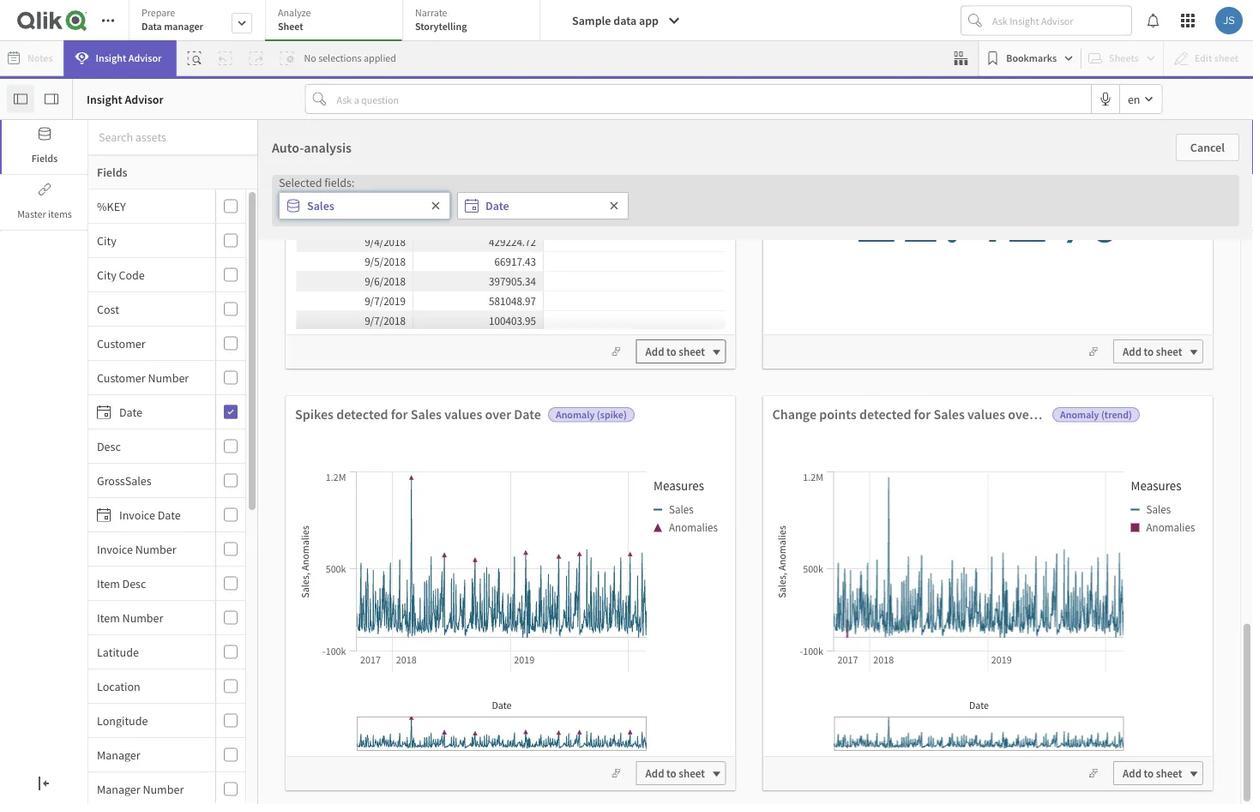Task type: locate. For each thing, give the bounding box(es) containing it.
anomaly left (spike)
[[556, 408, 595, 422]]

data left 'directly'
[[381, 506, 404, 521]]

new for find
[[565, 506, 586, 521]]

1 vertical spatial city
[[97, 267, 116, 283]]

manager button
[[88, 748, 212, 763]]

date
[[486, 198, 509, 214], [119, 404, 142, 420], [514, 406, 541, 423], [1037, 406, 1064, 423], [158, 507, 181, 523]]

invoice up invoice number
[[119, 507, 155, 523]]

1 vertical spatial manager
[[97, 782, 140, 797]]

cost button
[[88, 302, 212, 317]]

city down %key
[[97, 233, 116, 248]]

581048.97
[[489, 294, 536, 308]]

master
[[17, 208, 46, 221]]

0 horizontal spatial for
[[391, 406, 408, 423]]

any
[[685, 529, 704, 544]]

longitude button
[[88, 713, 212, 729]]

1 vertical spatial insight advisor
[[87, 91, 164, 107]]

0 vertical spatial invoice
[[119, 507, 155, 523]]

0 horizontal spatial detected
[[336, 406, 388, 423]]

1 horizontal spatial sheet.
[[611, 578, 642, 593]]

new right create
[[828, 471, 853, 488]]

2 vertical spatial this
[[439, 578, 458, 593]]

0 horizontal spatial over
[[485, 406, 511, 423]]

en
[[1128, 91, 1140, 107]]

2 city from the top
[[97, 267, 116, 283]]

. left any
[[680, 529, 683, 544]]

0 vertical spatial new
[[828, 471, 853, 488]]

0 horizontal spatial values
[[445, 406, 482, 423]]

for right "points"
[[914, 406, 931, 423]]

number down manager menu item
[[143, 782, 184, 797]]

1 horizontal spatial desc
[[122, 576, 146, 591]]

below
[[524, 274, 577, 299]]

2 manager from the top
[[97, 782, 140, 797]]

date down grosssales menu item
[[158, 507, 181, 523]]

. any found insights can be saved to this sheet.
[[541, 529, 713, 593]]

for inside explore your data directly or let qlik generate insights for you with
[[419, 529, 433, 544]]

the right in
[[642, 506, 658, 521]]

explore up explore your data directly or let qlik generate insights for you with
[[357, 471, 402, 488]]

invoice
[[119, 507, 155, 523], [97, 542, 133, 557]]

sheet. down can
[[611, 578, 642, 593]]

1 vertical spatial desc
[[122, 576, 146, 591]]

0 horizontal spatial desc
[[97, 439, 121, 454]]

number up latitude button
[[122, 610, 163, 626]]

1 manager from the top
[[97, 748, 140, 763]]

explore inside explore your data directly or let qlik generate insights for you with
[[316, 506, 354, 521]]

1 vertical spatial the
[[642, 506, 658, 521]]

2 master items button from the left
[[2, 176, 87, 230]]

1 over from the left
[[485, 406, 511, 423]]

manager number menu item
[[88, 773, 245, 805]]

sheet...
[[821, 274, 884, 299]]

item up the latitude
[[97, 610, 120, 626]]

0 horizontal spatial explore
[[316, 506, 354, 521]]

master items
[[17, 208, 72, 221]]

1 vertical spatial invoice
[[97, 542, 133, 557]]

0 horizontal spatial you
[[361, 578, 380, 593]]

sheet. down and
[[857, 555, 888, 570]]

9/7/2018
[[365, 314, 406, 328]]

number for manager number
[[143, 782, 184, 797]]

anomaly inside change points detected for sales values over date anomaly (trend)
[[1060, 408, 1099, 422]]

insights inside . any found insights can be saved to this sheet.
[[573, 555, 612, 570]]

0 vertical spatial customer
[[97, 336, 145, 351]]

menu
[[88, 190, 258, 805]]

in
[[630, 506, 640, 521]]

an
[[438, 274, 460, 299]]

insight advisor up discover
[[355, 553, 426, 567]]

date down customer number
[[119, 404, 142, 420]]

number for customer number
[[148, 370, 189, 386]]

sheet. for new
[[857, 555, 888, 570]]

prepare data manager
[[142, 6, 203, 33]]

show properties image
[[45, 92, 58, 106]]

your inside to start creating visualizations and build your new sheet.
[[808, 555, 831, 570]]

customer down cost
[[97, 336, 145, 351]]

1 vertical spatial your
[[808, 555, 831, 570]]

1 horizontal spatial your
[[808, 555, 831, 570]]

this left sheet...
[[785, 274, 817, 299]]

0 horizontal spatial ,
[[298, 571, 311, 576]]

get
[[603, 274, 630, 299]]

your up generate
[[356, 506, 379, 521]]

item desc
[[97, 576, 146, 591]]

. inside . save any insights you discover to this sheet.
[[437, 552, 440, 567]]

this down save
[[439, 578, 458, 593]]

desc up grosssales
[[97, 439, 121, 454]]

0 horizontal spatial sheet.
[[460, 578, 491, 593]]

manager for manager
[[97, 748, 140, 763]]

analyze sheet
[[278, 6, 311, 33]]

points
[[819, 406, 857, 423]]

customer menu item
[[88, 327, 245, 361]]

0 vertical spatial the
[[405, 471, 424, 488]]

sheet. inside . save any insights you discover to this sheet.
[[460, 578, 491, 593]]

a
[[609, 471, 616, 488]]

1 vertical spatial item
[[97, 610, 120, 626]]

fields up %key
[[97, 165, 127, 180]]

number down customer menu item
[[148, 370, 189, 386]]

fields up master items in the left top of the page
[[32, 152, 58, 165]]

1 , from the left
[[298, 571, 311, 576]]

new down visualizations
[[833, 555, 855, 570]]

1 item from the top
[[97, 576, 120, 591]]

2 deselect field image from the left
[[609, 201, 619, 211]]

insights inside . save any insights you discover to this sheet.
[[320, 578, 359, 593]]

to start creating visualizations and build your new sheet.
[[767, 506, 929, 570]]

explore
[[357, 471, 402, 488], [316, 506, 354, 521]]

1 vertical spatial you
[[361, 578, 380, 593]]

0 vertical spatial item
[[97, 576, 120, 591]]

explore up generate
[[316, 506, 354, 521]]

1 horizontal spatial anomaly
[[1060, 408, 1099, 422]]

customer for customer number
[[97, 370, 145, 386]]

. inside . any found insights can be saved to this sheet.
[[680, 529, 683, 544]]

change points detected for sales values over date anomaly (trend)
[[772, 406, 1132, 423]]

for
[[391, 406, 408, 423], [914, 406, 931, 423], [419, 529, 433, 544]]

deselect field image up "get" on the top
[[609, 201, 619, 211]]

manager for manager number
[[97, 782, 140, 797]]

option
[[464, 274, 520, 299]]

data
[[142, 20, 162, 33]]

1 vertical spatial new
[[565, 506, 586, 521]]

insight advisor inside dropdown button
[[96, 51, 162, 65]]

your
[[356, 506, 379, 521], [808, 555, 831, 570]]

add to sheet button
[[636, 340, 726, 364], [1113, 340, 1203, 364], [636, 762, 726, 786], [1113, 762, 1203, 786]]

creating
[[767, 531, 808, 547]]

0 vertical spatial city
[[97, 233, 116, 248]]

0 horizontal spatial anomaly
[[556, 408, 595, 422]]

customer
[[97, 336, 145, 351], [97, 370, 145, 386]]

sheet. inside . any found insights can be saved to this sheet.
[[611, 578, 642, 593]]

city left code at left
[[97, 267, 116, 283]]

1 horizontal spatial detected
[[859, 406, 911, 423]]

date left (trend)
[[1037, 406, 1064, 423]]

you left discover
[[361, 578, 380, 593]]

1 vertical spatial this
[[694, 555, 713, 570]]

sheet. inside to start creating visualizations and build your new sheet.
[[857, 555, 888, 570]]

item number menu item
[[88, 601, 245, 636]]

tab list inside 21.42% application
[[129, 0, 546, 43]]

app
[[639, 13, 659, 28]]

insights down ask
[[573, 555, 612, 570]]

desc down invoice number
[[122, 576, 146, 591]]

this
[[785, 274, 817, 299], [694, 555, 713, 570], [439, 578, 458, 593]]

data left app
[[614, 13, 637, 28]]

city inside 'menu item'
[[97, 267, 116, 283]]

city inside menu item
[[97, 233, 116, 248]]

1 vertical spatial explore
[[316, 506, 354, 521]]

manager down manager button
[[97, 782, 140, 797]]

0 vertical spatial this
[[785, 274, 817, 299]]

city
[[97, 233, 116, 248], [97, 267, 116, 283]]

new right find
[[565, 506, 586, 521]]

insights down 'directly'
[[378, 529, 417, 544]]

1 anomaly from the left
[[556, 408, 595, 422]]

2 anomaly from the left
[[1060, 408, 1099, 422]]

latitude button
[[88, 645, 212, 660]]

1 customer from the top
[[97, 336, 145, 351]]

item inside 'menu item'
[[97, 610, 120, 626]]

1 horizontal spatial for
[[419, 529, 433, 544]]

customer number
[[97, 370, 189, 386]]

saved
[[650, 555, 679, 570]]

can
[[614, 555, 632, 570]]

1 horizontal spatial .
[[680, 529, 683, 544]]

spikes
[[295, 406, 334, 423]]

item inside menu item
[[97, 576, 120, 591]]

item desc button
[[88, 576, 212, 591]]

fields button
[[0, 120, 87, 174], [2, 120, 87, 174], [88, 155, 258, 190]]

0 horizontal spatial deselect field image
[[431, 201, 441, 211]]

john smith image
[[1216, 7, 1243, 34]]

invoice up item desc
[[97, 542, 133, 557]]

anomaly left (trend)
[[1060, 408, 1099, 422]]

2 customer from the top
[[97, 370, 145, 386]]

detected right "points"
[[859, 406, 911, 423]]

Ask a question text field
[[333, 85, 1091, 113]]

customer inside "customer number" menu item
[[97, 370, 145, 386]]

sheet. down any on the bottom of page
[[460, 578, 491, 593]]

0 horizontal spatial .
[[437, 552, 440, 567]]

desc menu item
[[88, 430, 245, 464]]

0 vertical spatial manager
[[97, 748, 140, 763]]

1 vertical spatial .
[[437, 552, 440, 567]]

items
[[48, 208, 72, 221]]

2 vertical spatial new
[[833, 555, 855, 570]]

. left save
[[437, 552, 440, 567]]

the up 'directly'
[[405, 471, 424, 488]]

city code
[[97, 267, 145, 283]]

insights down generate
[[320, 578, 359, 593]]

number for item number
[[122, 610, 163, 626]]

fields:
[[324, 175, 355, 190]]

no
[[304, 51, 316, 65]]

2 item from the top
[[97, 610, 120, 626]]

tab list
[[129, 0, 546, 43]]

429224.72
[[489, 235, 536, 249]]

detected
[[336, 406, 388, 423], [859, 406, 911, 423]]

insight advisor down insight advisor dropdown button
[[87, 91, 164, 107]]

any
[[469, 552, 487, 567]]

1 horizontal spatial values
[[968, 406, 1005, 423]]

insights inside explore your data directly or let qlik generate insights for you with
[[378, 529, 417, 544]]

latitude menu item
[[88, 636, 245, 670]]

customer up the date button
[[97, 370, 145, 386]]

1 horizontal spatial this
[[694, 555, 713, 570]]

you left the with
[[436, 529, 454, 544]]

advisor down data
[[128, 51, 162, 65]]

1 horizontal spatial deselect field image
[[609, 201, 619, 211]]

no selections applied
[[304, 51, 396, 65]]

0 horizontal spatial your
[[356, 506, 379, 521]]

0 vertical spatial you
[[436, 529, 454, 544]]

0 vertical spatial insight advisor
[[96, 51, 162, 65]]

customer number menu item
[[88, 361, 245, 395]]

2 vertical spatial insight advisor
[[355, 553, 426, 567]]

66917.43
[[495, 254, 536, 268]]

%key button
[[88, 199, 212, 214]]

smart search image
[[187, 51, 201, 65]]

insight
[[96, 51, 126, 65], [87, 91, 122, 107], [600, 530, 632, 544], [355, 553, 388, 567]]

1 horizontal spatial ,
[[775, 571, 789, 576]]

analytics
[[856, 471, 909, 488]]

0 vertical spatial .
[[680, 529, 683, 544]]

1 horizontal spatial explore
[[357, 471, 402, 488]]

spikes detected for sales values over date
[[295, 406, 541, 423]]

city for city
[[97, 233, 116, 248]]

1 horizontal spatial you
[[436, 529, 454, 544]]

location
[[97, 679, 140, 694]]

deselect field image up an
[[431, 201, 441, 211]]

2 horizontal spatial sales
[[934, 406, 965, 423]]

analyze
[[278, 6, 311, 19]]

1 horizontal spatial over
[[1008, 406, 1034, 423]]

over
[[485, 406, 511, 423], [1008, 406, 1034, 423]]

,
[[298, 571, 311, 576], [775, 571, 789, 576]]

2 horizontal spatial sheet.
[[857, 555, 888, 570]]

2 , from the left
[[775, 571, 789, 576]]

for down 'directly'
[[419, 529, 433, 544]]

sales
[[307, 198, 334, 214], [411, 406, 442, 423], [934, 406, 965, 423]]

your down visualizations
[[808, 555, 831, 570]]

1 city from the top
[[97, 233, 116, 248]]

0 vertical spatial desc
[[97, 439, 121, 454]]

choose
[[370, 274, 434, 299]]

number inside 'menu item'
[[122, 610, 163, 626]]

tab list containing prepare
[[129, 0, 546, 43]]

discover
[[382, 578, 424, 593]]

item up item number at the left
[[97, 576, 120, 591]]

date menu item
[[88, 395, 245, 430]]

0 vertical spatial your
[[356, 506, 379, 521]]

master items button
[[0, 176, 87, 230], [2, 176, 87, 230]]

0 vertical spatial explore
[[357, 471, 402, 488]]

location menu item
[[88, 670, 245, 704]]

detected right spikes
[[336, 406, 388, 423]]

have
[[577, 471, 606, 488]]

number down invoice date button
[[135, 542, 176, 557]]

new
[[828, 471, 853, 488], [565, 506, 586, 521], [833, 555, 855, 570]]

new for create
[[828, 471, 853, 488]]

you
[[436, 529, 454, 544], [361, 578, 380, 593]]

manager menu item
[[88, 739, 245, 773]]

sheet
[[278, 20, 303, 33]]

item for item number
[[97, 610, 120, 626]]

0 horizontal spatial this
[[439, 578, 458, 593]]

explore for explore the data
[[357, 471, 402, 488]]

deselect field image for date
[[609, 201, 619, 211]]

invoice date button
[[88, 507, 212, 523]]

deselect field image
[[431, 201, 441, 211], [609, 201, 619, 211]]

invoice date
[[119, 507, 181, 523]]

this down any
[[694, 555, 713, 570]]

manager down longitude
[[97, 748, 140, 763]]

customer inside customer menu item
[[97, 336, 145, 351]]

sheet
[[679, 345, 705, 359], [1156, 345, 1182, 359], [847, 507, 874, 521], [679, 767, 705, 781], [1156, 767, 1182, 781]]

manager number
[[97, 782, 184, 797]]

date left 'anomaly (spike)'
[[514, 406, 541, 423]]

1 deselect field image from the left
[[431, 201, 441, 211]]

menu containing %key
[[88, 190, 258, 805]]

2 values from the left
[[968, 406, 1005, 423]]

for up explore the data at the bottom of page
[[391, 406, 408, 423]]

1 vertical spatial customer
[[97, 370, 145, 386]]

insights
[[589, 506, 628, 521], [378, 529, 417, 544], [573, 555, 612, 570], [320, 578, 359, 593]]

cancel
[[1190, 140, 1225, 155]]

1 values from the left
[[445, 406, 482, 423]]

insight advisor down data
[[96, 51, 162, 65]]



Task type: vqa. For each thing, say whether or not it's contained in the screenshot.


Task type: describe. For each thing, give the bounding box(es) containing it.
advisor down insight advisor dropdown button
[[125, 91, 164, 107]]

narrate
[[415, 6, 447, 19]]

. for data
[[437, 552, 440, 567]]

selections
[[318, 51, 362, 65]]

1 horizontal spatial the
[[642, 506, 658, 521]]

city code button
[[88, 267, 212, 283]]

invoice number button
[[88, 542, 212, 557]]

2 horizontal spatial this
[[785, 274, 817, 299]]

edit
[[826, 507, 845, 521]]

9/6/2018
[[365, 274, 406, 288]]

bookmarks button
[[982, 45, 1077, 72]]

longitude
[[97, 713, 148, 729]]

have a question?
[[577, 471, 677, 488]]

explore for explore your data directly or let qlik generate insights for you with
[[316, 506, 354, 521]]

9/5/2018
[[365, 254, 406, 268]]

insights left in
[[589, 506, 628, 521]]

invoice for invoice date
[[119, 507, 155, 523]]

desc inside menu item
[[122, 576, 146, 591]]

2 horizontal spatial for
[[914, 406, 931, 423]]

this inside . save any insights you discover to this sheet.
[[439, 578, 458, 593]]

you inside . save any insights you discover to this sheet.
[[361, 578, 380, 593]]

data up the or
[[427, 471, 453, 488]]

invoice number
[[97, 542, 176, 557]]

sample data app button
[[562, 7, 691, 34]]

0 horizontal spatial sales
[[307, 198, 334, 214]]

storytelling
[[415, 20, 467, 33]]

customer for customer
[[97, 336, 145, 351]]

you inside explore your data directly or let qlik generate insights for you with
[[436, 529, 454, 544]]

item desc menu item
[[88, 567, 245, 601]]

save
[[443, 552, 467, 567]]

21.42% application
[[0, 0, 1253, 805]]

city button
[[88, 233, 212, 248]]

1 detected from the left
[[336, 406, 388, 423]]

item number
[[97, 610, 163, 626]]

build
[[903, 531, 929, 547]]

let
[[459, 506, 472, 521]]

explore the data
[[357, 471, 453, 488]]

Search assets text field
[[88, 122, 258, 153]]

advisor up discover
[[390, 553, 426, 567]]

analysis
[[304, 139, 352, 156]]

item for item desc
[[97, 576, 120, 591]]

cancel button
[[1176, 134, 1240, 161]]

new inside to start creating visualizations and build your new sheet.
[[833, 555, 855, 570]]

narrate storytelling
[[415, 6, 467, 33]]

ask
[[581, 530, 598, 544]]

edit sheet
[[826, 507, 874, 521]]

longitude menu item
[[88, 704, 245, 739]]

manager
[[164, 20, 203, 33]]

invoice for invoice number
[[97, 542, 133, 557]]

1 horizontal spatial sales
[[411, 406, 442, 423]]

0 horizontal spatial the
[[405, 471, 424, 488]]

be
[[635, 555, 647, 570]]

data left using
[[661, 506, 683, 521]]

en button
[[1120, 85, 1162, 113]]

find
[[540, 506, 563, 521]]

number for invoice number
[[135, 542, 176, 557]]

city menu item
[[88, 224, 245, 258]]

prepare
[[142, 6, 175, 19]]

%key
[[97, 199, 126, 214]]

hide assets image
[[14, 92, 27, 106]]

city for city code
[[97, 267, 116, 283]]

bookmarks
[[1006, 51, 1057, 65]]

latitude
[[97, 645, 139, 660]]

and
[[881, 531, 900, 547]]

1 master items button from the left
[[0, 176, 87, 230]]

advisor up be
[[634, 530, 669, 544]]

or
[[446, 506, 457, 521]]

start
[[900, 506, 923, 521]]

code
[[119, 267, 145, 283]]

to inside . save any insights you discover to this sheet.
[[427, 578, 437, 593]]

selected fields:
[[279, 175, 355, 190]]

9/7/2019
[[365, 294, 406, 308]]

advisor inside dropdown button
[[128, 51, 162, 65]]

auto-
[[272, 139, 304, 156]]

cost
[[97, 302, 119, 317]]

397905.34
[[489, 274, 536, 288]]

using
[[686, 506, 713, 521]]

applied
[[364, 51, 396, 65]]

to inside . any found insights can be saved to this sheet.
[[681, 555, 692, 570]]

change
[[772, 406, 817, 423]]

to inside to start creating visualizations and build your new sheet.
[[887, 506, 897, 521]]

cost menu item
[[88, 293, 245, 327]]

menu inside 21.42% application
[[88, 190, 258, 805]]

(spike)
[[597, 408, 627, 422]]

deselect field image for sales
[[431, 201, 441, 211]]

data inside explore your data directly or let qlik generate insights for you with
[[381, 506, 404, 521]]

2 over from the left
[[1008, 406, 1034, 423]]

invoice number menu item
[[88, 533, 245, 567]]

21.42%
[[855, 156, 1121, 265]]

1 horizontal spatial fields
[[97, 165, 127, 180]]

anomaly (spike)
[[556, 408, 627, 422]]

sample data app
[[572, 13, 659, 28]]

grosssales
[[97, 473, 151, 489]]

invoice date menu item
[[88, 498, 245, 533]]

Ask Insight Advisor text field
[[989, 7, 1131, 34]]

2 detected from the left
[[859, 406, 911, 423]]

21.42% button
[[773, 48, 1203, 330]]

9/4/2018
[[365, 235, 406, 249]]

date up 429224.72
[[486, 198, 509, 214]]

desc inside menu item
[[97, 439, 121, 454]]

grosssales menu item
[[88, 464, 245, 498]]

. for question?
[[680, 529, 683, 544]]

auto-analysis
[[272, 139, 352, 156]]

adding
[[699, 274, 759, 299]]

started
[[634, 274, 695, 299]]

explore your data directly or let qlik generate insights for you with
[[316, 506, 495, 544]]

generate
[[332, 529, 376, 544]]

data inside "sample data app" button
[[614, 13, 637, 28]]

your inside explore your data directly or let qlik generate insights for you with
[[356, 506, 379, 521]]

location button
[[88, 679, 212, 694]]

sheet. for this
[[460, 578, 491, 593]]

grosssales button
[[88, 473, 212, 489]]

qlik
[[475, 506, 495, 521]]

visualizations
[[811, 531, 879, 547]]

selections tool image
[[954, 51, 968, 65]]

insight inside dropdown button
[[96, 51, 126, 65]]

city code menu item
[[88, 258, 245, 293]]

insight advisor button
[[64, 40, 176, 76]]

(trend)
[[1101, 408, 1132, 422]]

0 horizontal spatial fields
[[32, 152, 58, 165]]

date button
[[88, 404, 212, 420]]

ask insight advisor
[[581, 530, 669, 544]]

with
[[457, 529, 479, 544]]

. save any insights you discover to this sheet.
[[320, 552, 491, 593]]

selected
[[279, 175, 322, 190]]

this inside . any found insights can be saved to this sheet.
[[694, 555, 713, 570]]

%key menu item
[[88, 190, 245, 224]]



